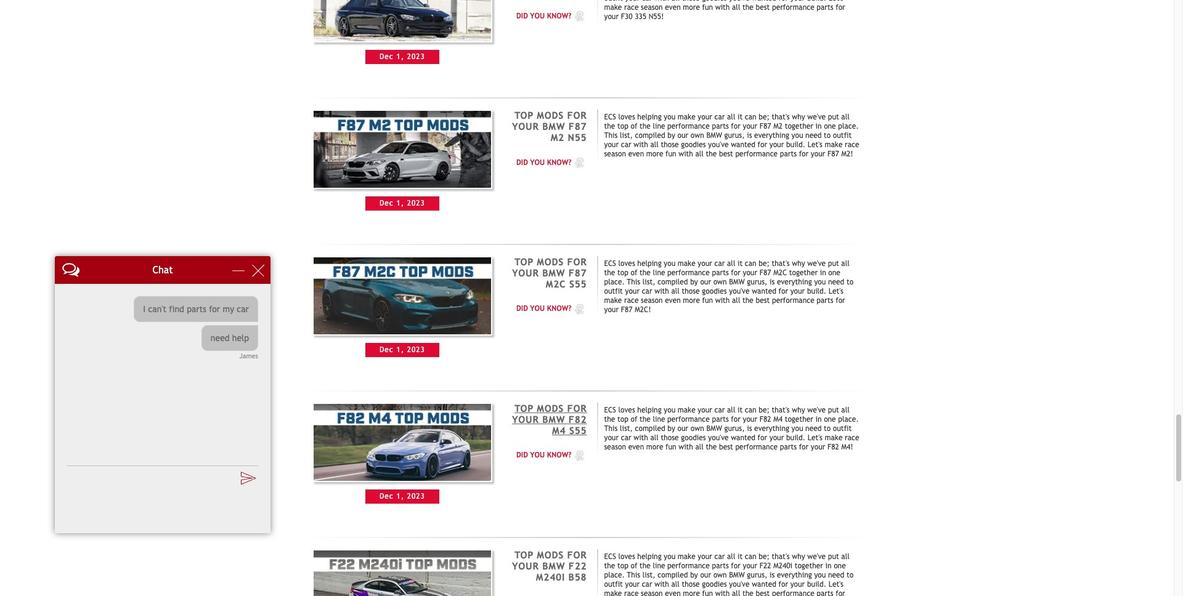 Task type: describe. For each thing, give the bounding box(es) containing it.
gurus, inside ecs loves helping you make your car all it can be; that's why we've put all the top of the line performance parts for your f22 m240i together in one place. this list, compiled by our own bmw gurus, is everything you need to outfit your car with all those goodies you've wanted for your build. let's make race season even more fun with all the best performance parts
[[747, 571, 768, 580]]

top for top mods for your bmw f87 m2 n55
[[515, 110, 534, 121]]

s55 for top mods for your bmw f82 m4 s55
[[569, 425, 587, 436]]

your inside "top mods for your bmw f87 m2c s55"
[[512, 268, 539, 279]]

even for top mods for your bmw f87 m2 n55
[[628, 150, 644, 159]]

top mods for your bmw f22 m240i b58 image
[[313, 550, 492, 597]]

helping for top mods for your bmw f82 m4 s55
[[638, 406, 662, 415]]

compiled inside ecs loves helping you make your car all it can be; that's why we've put all the top of the line performance parts for your f22 m240i together in one place. this list, compiled by our own bmw gurus, is everything you need to outfit your car with all those goodies you've wanted for your build. let's make race season even more fun with all the best performance parts
[[658, 571, 688, 580]]

one inside ecs loves helping you make your car all it can be; that's why we've put all the top of the line performance parts for your f22 m240i together in one place. this list, compiled by our own bmw gurus, is everything you need to outfit your car with all those goodies you've wanted for your build. let's make race season even more fun with all the best performance parts
[[834, 562, 846, 571]]

m4 inside "top mods for your bmw f82 m4 s55"
[[552, 425, 566, 436]]

list, for top mods for your bmw f82 m4 s55
[[620, 425, 633, 433]]

can for top mods for your bmw f87 m2c s55
[[745, 260, 757, 268]]

list, for top mods for your bmw f87 m2c s55
[[643, 278, 656, 287]]

place. inside ecs loves helping you make your car all it can be; that's why we've put all the top of the line performance parts for your f22 m240i together in one place. this list, compiled by our own bmw gurus, is everything you need to outfit your car with all those goodies you've wanted for your build. let's make race season even more fun with all the best performance parts
[[604, 571, 625, 580]]

top for top mods for your bmw f22 m240i b58
[[515, 550, 534, 561]]

is for top mods for your bmw f87 m2c s55
[[770, 278, 775, 287]]

f22 inside ecs loves helping you make your car all it can be; that's why we've put all the top of the line performance parts for your f22 m240i together in one place. this list, compiled by our own bmw gurus, is everything you need to outfit your car with all those goodies you've wanted for your build. let's make race season even more fun with all the best performance parts
[[760, 562, 771, 571]]

outfit for top mods for your bmw f87 m2 n55
[[833, 131, 852, 140]]

this for top mods for your bmw f87 m2c s55
[[627, 278, 640, 287]]

can for top mods for your bmw f82 m4 s55
[[745, 406, 757, 415]]

dec 1, 2023 link for top mods for your bmw f87 m2 n55
[[313, 110, 492, 211]]

build. inside ecs loves helping you make your car all it can be; that's why we've put all the top of the line performance parts for your f22 m240i together in one place. this list, compiled by our own bmw gurus, is everything you need to outfit your car with all those goodies you've wanted for your build. let's make race season even more fun with all the best performance parts
[[807, 580, 827, 589]]

parts inside ecs loves helping you make your car all it can be; that's why we've put all the top of the line performance parts for your f22 m240i together in one place. this list, compiled by our own bmw gurus, is everything you need to outfit your car with all those goodies you've wanted for your build. let's make race season even more fun with all the best performance parts
[[712, 562, 729, 571]]

m240i inside the top mods for your bmw f22 m240i b58
[[536, 572, 565, 583]]

1 horizontal spatial f82
[[760, 415, 771, 424]]

be; for top mods for your bmw f87 m2c s55
[[759, 260, 770, 268]]

be; for top mods for your bmw f82 m4 s55
[[759, 406, 770, 415]]

it for top mods for your bmw f82 m4 s55
[[738, 406, 743, 415]]

in for top mods for your bmw f87 m2 n55
[[816, 122, 822, 131]]

this inside ecs loves helping you make your car all it can be; that's why we've put all the top of the line performance parts for your f22 m240i together in one place. this list, compiled by our own bmw gurus, is everything you need to outfit your car with all those goodies you've wanted for your build. let's make race season even more fun with all the best performance parts
[[627, 571, 640, 580]]

those for top mods for your bmw f87 m2 n55
[[661, 141, 679, 149]]

own for top mods for your bmw f87 m2c s55
[[714, 278, 727, 287]]

our inside ecs loves helping you make your car all it can be; that's why we've put all the top of the line performance parts for your f22 m240i together in one place. this list, compiled by our own bmw gurus, is everything you need to outfit your car with all those goodies you've wanted for your build. let's make race season even more fun with all the best performance parts
[[700, 571, 711, 580]]

6 image
[[572, 10, 587, 22]]

by for top mods for your bmw f87 m2c s55
[[690, 278, 698, 287]]

compiled for top mods for your bmw f87 m2 n55
[[635, 131, 665, 140]]

ecs for top mods for your bmw f82 m4 s55
[[604, 406, 616, 415]]

top for top mods for your bmw f87 m2 n55
[[618, 122, 629, 131]]

helping for top mods for your bmw f87 m2 n55
[[638, 113, 662, 122]]

wanted inside ecs loves helping you make your car all it can be; that's why we've put all the top of the line performance parts for your f22 m240i together in one place. this list, compiled by our own bmw gurus, is everything you need to outfit your car with all those goodies you've wanted for your build. let's make race season even more fun with all the best performance parts
[[752, 580, 777, 589]]

m2c inside "top mods for your bmw f87 m2c s55"
[[546, 279, 566, 290]]

for inside the top mods for your bmw f22 m240i b58
[[567, 550, 587, 561]]

by for top mods for your bmw f87 m2 n55
[[668, 131, 675, 140]]

list, for top mods for your bmw f87 m2 n55
[[620, 131, 633, 140]]

best for top mods for your bmw f87 m2c s55
[[756, 297, 770, 305]]

race inside ecs loves helping you make your car all it can be; that's why we've put all the top of the line performance parts for your f22 m240i together in one place. this list, compiled by our own bmw gurus, is everything you need to outfit your car with all those goodies you've wanted for your build. let's make race season even more fun with all the best performance parts
[[624, 590, 639, 597]]

need inside ecs loves helping you make your car all it can be; that's why we've put all the top of the line performance parts for your f22 m240i together in one place. this list, compiled by our own bmw gurus, is everything you need to outfit your car with all those goodies you've wanted for your build. let's make race season even more fun with all the best performance parts
[[828, 571, 845, 580]]

ecs for top mods for your bmw f87 m2 n55
[[604, 113, 616, 122]]

in for top mods for your bmw f87 m2c s55
[[820, 269, 826, 277]]

can inside ecs loves helping you make your car all it can be; that's why we've put all the top of the line performance parts for your f22 m240i together in one place. this list, compiled by our own bmw gurus, is everything you need to outfit your car with all those goodies you've wanted for your build. let's make race season even more fun with all the best performance parts
[[745, 553, 757, 561]]

top mods for your bmw f87 m2c s55 image
[[313, 256, 492, 336]]

did for top mods for your bmw f87 m2c s55
[[517, 305, 528, 313]]

bmw inside the top mods for your bmw f22 m240i b58
[[543, 561, 565, 572]]

f22 inside the top mods for your bmw f22 m240i b58
[[569, 561, 587, 572]]

by for top mods for your bmw f82 m4 s55
[[668, 425, 675, 433]]

line for top mods for your bmw f87 m2c s55
[[653, 269, 665, 277]]

did for top mods for your bmw f82 m4 s55
[[517, 451, 528, 460]]

ecs inside ecs loves helping you make your car all it can be; that's why we've put all the top of the line performance parts for your f22 m240i together in one place. this list, compiled by our own bmw gurus, is everything you need to outfit your car with all those goodies you've wanted for your build. let's make race season even more fun with all the best performance parts
[[604, 553, 616, 561]]

of inside ecs loves helping you make your car all it can be; that's why we've put all the top of the line performance parts for your f22 m240i together in one place. this list, compiled by our own bmw gurus, is everything you need to outfit your car with all those goodies you've wanted for your build. let's make race season even more fun with all the best performance parts
[[631, 562, 638, 571]]

we've for top mods for your bmw f87 m2c s55
[[808, 260, 826, 268]]

for inside "top mods for your bmw f87 m2c s55"
[[567, 256, 587, 268]]

more for top mods for your bmw f82 m4 s55
[[646, 443, 663, 452]]

m240i inside ecs loves helping you make your car all it can be; that's why we've put all the top of the line performance parts for your f22 m240i together in one place. this list, compiled by our own bmw gurus, is everything you need to outfit your car with all those goodies you've wanted for your build. let's make race season even more fun with all the best performance parts
[[774, 562, 793, 571]]

that's for top mods for your bmw f87 m2c s55
[[772, 260, 790, 268]]

2023 for top mods for your bmw f87 m2c s55
[[407, 346, 425, 354]]

our for top mods for your bmw f82 m4 s55
[[678, 425, 689, 433]]

that's for top mods for your bmw f82 m4 s55
[[772, 406, 790, 415]]

f87 inside "top mods for your bmw f87 m2c s55"
[[569, 268, 587, 279]]

be; for top mods for your bmw f87 m2 n55
[[759, 113, 770, 122]]

it for top mods for your bmw f87 m2 n55
[[738, 113, 743, 122]]

best inside ecs loves helping you make your car all it can be; that's why we've put all the top of the line performance parts for your f22 m240i together in one place. this list, compiled by our own bmw gurus, is everything you need to outfit your car with all those goodies you've wanted for your build. let's make race season even more fun with all the best performance parts
[[756, 590, 770, 597]]

loves inside ecs loves helping you make your car all it can be; that's why we've put all the top of the line performance parts for your f22 m240i together in one place. this list, compiled by our own bmw gurus, is everything you need to outfit your car with all those goodies you've wanted for your build. let's make race season even more fun with all the best performance parts
[[618, 553, 635, 561]]

bmw inside ecs loves helping you make your car all it can be; that's why we've put all the top of the line performance parts for your f87 m2 together in one place. this list, compiled by our own bmw gurus, is everything you need to outfit your car with all those goodies you've wanted for your build. let's make race season even more fun with all the best performance parts for your f87 m2!
[[707, 131, 722, 140]]

list, inside ecs loves helping you make your car all it can be; that's why we've put all the top of the line performance parts for your f22 m240i together in one place. this list, compiled by our own bmw gurus, is everything you need to outfit your car with all those goodies you've wanted for your build. let's make race season even more fun with all the best performance parts
[[643, 571, 656, 580]]

bmw inside ecs loves helping you make your car all it can be; that's why we've put all the top of the line performance parts for your f87 m2c together in one place. this list, compiled by our own bmw gurus, is everything you need to outfit your car with all those goodies you've wanted for your build. let's make race season even more fun with all the best performance parts for your f87 m2c!
[[729, 278, 745, 287]]

ecs loves helping you make your car all it can be; that's why we've put all the top of the line performance parts for your f87 m2 together in one place. this list, compiled by our own bmw gurus, is everything you need to outfit your car with all those goodies you've wanted for your build. let's make race season even more fun with all the best performance parts for your f87 m2!
[[604, 113, 860, 159]]

fun inside ecs loves helping you make your car all it can be; that's why we've put all the top of the line performance parts for your f22 m240i together in one place. this list, compiled by our own bmw gurus, is everything you need to outfit your car with all those goodies you've wanted for your build. let's make race season even more fun with all the best performance parts
[[702, 590, 713, 597]]

1 dec 1, 2023 from the top
[[380, 52, 425, 61]]

top mods for your bmw f22 m240i b58 link
[[512, 550, 587, 583]]

did you know? for top mods for your bmw f87 m2 n55
[[517, 158, 572, 167]]

6 image for top mods for your bmw f82 m4 s55
[[572, 450, 587, 462]]

dec for top mods for your bmw f87 m2 n55
[[380, 199, 394, 208]]

m2c inside ecs loves helping you make your car all it can be; that's why we've put all the top of the line performance parts for your f87 m2c together in one place. this list, compiled by our own bmw gurus, is everything you need to outfit your car with all those goodies you've wanted for your build. let's make race season even more fun with all the best performance parts for your f87 m2c!
[[774, 269, 787, 277]]

outfit for top mods for your bmw f87 m2c s55
[[604, 287, 623, 296]]

that's for top mods for your bmw f87 m2 n55
[[772, 113, 790, 122]]

top for top mods for your bmw f87 m2c s55
[[515, 256, 534, 268]]

fun for top mods for your bmw f87 m2 n55
[[666, 150, 676, 159]]

top mods for your bmw f87 m2 n55
[[512, 110, 587, 143]]

wanted for top mods for your bmw f82 m4 s55
[[731, 434, 756, 443]]

to inside ecs loves helping you make your car all it can be; that's why we've put all the top of the line performance parts for your f22 m240i together in one place. this list, compiled by our own bmw gurus, is everything you need to outfit your car with all those goodies you've wanted for your build. let's make race season even more fun with all the best performance parts
[[847, 571, 854, 580]]

bmw inside "top mods for your bmw f87 m2c s55"
[[543, 268, 565, 279]]

everything inside ecs loves helping you make your car all it can be; that's why we've put all the top of the line performance parts for your f22 m240i together in one place. this list, compiled by our own bmw gurus, is everything you need to outfit your car with all those goodies you've wanted for your build. let's make race season even more fun with all the best performance parts
[[777, 571, 812, 580]]

let's for top mods for your bmw f82 m4 s55
[[808, 434, 823, 443]]

season inside ecs loves helping you make your car all it can be; that's why we've put all the top of the line performance parts for your f22 m240i together in one place. this list, compiled by our own bmw gurus, is everything you need to outfit your car with all those goodies you've wanted for your build. let's make race season even more fun with all the best performance parts
[[641, 590, 663, 597]]

build. for top mods for your bmw f87 m2c s55
[[807, 287, 827, 296]]

those for top mods for your bmw f82 m4 s55
[[661, 434, 679, 443]]

f82 inside "top mods for your bmw f82 m4 s55"
[[569, 414, 587, 425]]

helping for top mods for your bmw f87 m2c s55
[[638, 260, 662, 268]]

your inside the top mods for your bmw f22 m240i b58
[[512, 561, 539, 572]]

bmw inside "top mods for your bmw f82 m4 s55"
[[543, 414, 565, 425]]

you've inside ecs loves helping you make your car all it can be; that's why we've put all the top of the line performance parts for your f22 m240i together in one place. this list, compiled by our own bmw gurus, is everything you need to outfit your car with all those goodies you've wanted for your build. let's make race season even more fun with all the best performance parts
[[729, 580, 750, 589]]

know? for top mods for your bmw f82 m4 s55
[[547, 451, 572, 460]]

of for top mods for your bmw f82 m4 s55
[[631, 415, 638, 424]]

wanted for top mods for your bmw f87 m2c s55
[[752, 287, 777, 296]]

build. for top mods for your bmw f87 m2 n55
[[786, 141, 806, 149]]

1, for top mods for your bmw f87 m2 n55
[[397, 199, 404, 208]]

to for top mods for your bmw f87 m2c s55
[[847, 278, 854, 287]]

1 1, from the top
[[397, 52, 404, 61]]

goodies inside ecs loves helping you make your car all it can be; that's why we've put all the top of the line performance parts for your f22 m240i together in one place. this list, compiled by our own bmw gurus, is everything you need to outfit your car with all those goodies you've wanted for your build. let's make race season even more fun with all the best performance parts
[[702, 580, 727, 589]]

your inside "top mods for your bmw f82 m4 s55"
[[512, 414, 539, 425]]

own for top mods for your bmw f82 m4 s55
[[691, 425, 704, 433]]

by inside ecs loves helping you make your car all it can be; that's why we've put all the top of the line performance parts for your f22 m240i together in one place. this list, compiled by our own bmw gurus, is everything you need to outfit your car with all those goodies you've wanted for your build. let's make race season even more fun with all the best performance parts
[[690, 571, 698, 580]]

m4 inside the ecs loves helping you make your car all it can be; that's why we've put all the top of the line performance parts for your f82 m4 together in one place. this list, compiled by our own bmw gurus, is everything you need to outfit your car with all those goodies you've wanted for your build. let's make race season even more fun with all the best performance parts for your f82 m4!
[[774, 415, 783, 424]]

is inside ecs loves helping you make your car all it can be; that's why we've put all the top of the line performance parts for your f22 m240i together in one place. this list, compiled by our own bmw gurus, is everything you need to outfit your car with all those goodies you've wanted for your build. let's make race season even more fun with all the best performance parts
[[770, 571, 775, 580]]

did you know? for top mods for your bmw f87 m2c s55
[[517, 305, 572, 313]]

place. for top mods for your bmw f87 m2 n55
[[838, 122, 859, 131]]

we've inside ecs loves helping you make your car all it can be; that's why we've put all the top of the line performance parts for your f22 m240i together in one place. this list, compiled by our own bmw gurus, is everything you need to outfit your car with all those goodies you've wanted for your build. let's make race season even more fun with all the best performance parts
[[808, 553, 826, 561]]

bmw inside ecs loves helping you make your car all it can be; that's why we've put all the top of the line performance parts for your f22 m240i together in one place. this list, compiled by our own bmw gurus, is everything you need to outfit your car with all those goodies you've wanted for your build. let's make race season even more fun with all the best performance parts
[[729, 571, 745, 580]]

bmw inside the ecs loves helping you make your car all it can be; that's why we've put all the top of the line performance parts for your f82 m4 together in one place. this list, compiled by our own bmw gurus, is everything you need to outfit your car with all those goodies you've wanted for your build. let's make race season even more fun with all the best performance parts for your f82 m4!
[[707, 425, 722, 433]]

did you know? for top mods for your bmw f82 m4 s55
[[517, 451, 572, 460]]

ecs loves helping you make your car all it can be; that's why we've put all the top of the line performance parts for your f87 m2c together in one place. this list, compiled by our own bmw gurus, is everything you need to outfit your car with all those goodies you've wanted for your build. let's make race season even more fun with all the best performance parts for your f87 m2c!
[[604, 260, 854, 314]]

top for top mods for your bmw f87 m2c s55
[[618, 269, 629, 277]]

outfit inside ecs loves helping you make your car all it can be; that's why we've put all the top of the line performance parts for your f22 m240i together in one place. this list, compiled by our own bmw gurus, is everything you need to outfit your car with all those goodies you've wanted for your build. let's make race season even more fun with all the best performance parts
[[604, 580, 623, 589]]

own for top mods for your bmw f87 m2 n55
[[691, 131, 704, 140]]

together inside ecs loves helping you make your car all it can be; that's why we've put all the top of the line performance parts for your f22 m240i together in one place. this list, compiled by our own bmw gurus, is everything you need to outfit your car with all those goodies you've wanted for your build. let's make race season even more fun with all the best performance parts
[[795, 562, 823, 571]]

why inside ecs loves helping you make your car all it can be; that's why we've put all the top of the line performance parts for your f22 m240i together in one place. this list, compiled by our own bmw gurus, is everything you need to outfit your car with all those goodies you've wanted for your build. let's make race season even more fun with all the best performance parts
[[792, 553, 805, 561]]

m2 inside ecs loves helping you make your car all it can be; that's why we've put all the top of the line performance parts for your f87 m2 together in one place. this list, compiled by our own bmw gurus, is everything you need to outfit your car with all those goodies you've wanted for your build. let's make race season even more fun with all the best performance parts for your f87 m2!
[[774, 122, 783, 131]]

it inside ecs loves helping you make your car all it can be; that's why we've put all the top of the line performance parts for your f22 m240i together in one place. this list, compiled by our own bmw gurus, is everything you need to outfit your car with all those goodies you've wanted for your build. let's make race season even more fun with all the best performance parts
[[738, 553, 743, 561]]

everything for top mods for your bmw f87 m2c s55
[[777, 278, 812, 287]]

place. for top mods for your bmw f82 m4 s55
[[838, 415, 859, 424]]

more inside ecs loves helping you make your car all it can be; that's why we've put all the top of the line performance parts for your f22 m240i together in one place. this list, compiled by our own bmw gurus, is everything you need to outfit your car with all those goodies you've wanted for your build. let's make race season even more fun with all the best performance parts
[[683, 590, 700, 597]]

top inside ecs loves helping you make your car all it can be; that's why we've put all the top of the line performance parts for your f22 m240i together in one place. this list, compiled by our own bmw gurus, is everything you need to outfit your car with all those goodies you've wanted for your build. let's make race season even more fun with all the best performance parts
[[618, 562, 629, 571]]

line for top mods for your bmw f82 m4 s55
[[653, 415, 665, 424]]

helping inside ecs loves helping you make your car all it can be; that's why we've put all the top of the line performance parts for your f22 m240i together in one place. this list, compiled by our own bmw gurus, is everything you need to outfit your car with all those goodies you've wanted for your build. let's make race season even more fun with all the best performance parts
[[638, 553, 662, 561]]

for inside "top mods for your bmw f82 m4 s55"
[[567, 403, 587, 414]]

1, for top mods for your bmw f87 m2c s55
[[397, 346, 404, 354]]

let's for top mods for your bmw f87 m2 n55
[[808, 141, 823, 149]]

1 did you know? from the top
[[517, 12, 572, 20]]

line inside ecs loves helping you make your car all it can be; that's why we've put all the top of the line performance parts for your f22 m240i together in one place. this list, compiled by our own bmw gurus, is everything you need to outfit your car with all those goodies you've wanted for your build. let's make race season even more fun with all the best performance parts
[[653, 562, 665, 571]]

2 horizontal spatial f82
[[828, 443, 839, 452]]

of for top mods for your bmw f87 m2 n55
[[631, 122, 638, 131]]

in inside ecs loves helping you make your car all it can be; that's why we've put all the top of the line performance parts for your f22 m240i together in one place. this list, compiled by our own bmw gurus, is everything you need to outfit your car with all those goodies you've wanted for your build. let's make race season even more fun with all the best performance parts
[[826, 562, 832, 571]]

bmw inside top mods for your bmw f87 m2 n55
[[543, 121, 565, 132]]



Task type: locate. For each thing, give the bounding box(es) containing it.
top mods for your bmw f82 m4 s55 image
[[313, 403, 492, 482]]

2 you from the top
[[530, 158, 545, 167]]

it for top mods for your bmw f87 m2c s55
[[738, 260, 743, 268]]

b58
[[569, 572, 587, 583]]

this inside the ecs loves helping you make your car all it can be; that's why we've put all the top of the line performance parts for your f82 m4 together in one place. this list, compiled by our own bmw gurus, is everything you need to outfit your car with all those goodies you've wanted for your build. let's make race season even more fun with all the best performance parts for your f82 m4!
[[604, 425, 618, 433]]

3 line from the top
[[653, 415, 665, 424]]

outfit
[[833, 131, 852, 140], [604, 287, 623, 296], [833, 425, 852, 433], [604, 580, 623, 589]]

best inside ecs loves helping you make your car all it can be; that's why we've put all the top of the line performance parts for your f87 m2 together in one place. this list, compiled by our own bmw gurus, is everything you need to outfit your car with all those goodies you've wanted for your build. let's make race season even more fun with all the best performance parts for your f87 m2!
[[719, 150, 733, 159]]

we've inside ecs loves helping you make your car all it can be; that's why we've put all the top of the line performance parts for your f87 m2c together in one place. this list, compiled by our own bmw gurus, is everything you need to outfit your car with all those goodies you've wanted for your build. let's make race season even more fun with all the best performance parts for your f87 m2c!
[[808, 260, 826, 268]]

ecs right top mods for your bmw f82 m4 s55 link
[[604, 406, 616, 415]]

season for top mods for your bmw f87 m2 n55
[[604, 150, 626, 159]]

4 loves from the top
[[618, 553, 635, 561]]

3 why from the top
[[792, 406, 805, 415]]

the
[[604, 122, 615, 131], [640, 122, 651, 131], [706, 150, 717, 159], [604, 269, 615, 277], [640, 269, 651, 277], [743, 297, 754, 305], [604, 415, 615, 424], [640, 415, 651, 424], [706, 443, 717, 452], [604, 562, 615, 571], [640, 562, 651, 571], [743, 590, 754, 597]]

place.
[[838, 122, 859, 131], [604, 278, 625, 287], [838, 415, 859, 424], [604, 571, 625, 580]]

2 s55 from the top
[[569, 425, 587, 436]]

together inside ecs loves helping you make your car all it can be; that's why we've put all the top of the line performance parts for your f87 m2c together in one place. this list, compiled by our own bmw gurus, is everything you need to outfit your car with all those goodies you've wanted for your build. let's make race season even more fun with all the best performance parts for your f87 m2c!
[[789, 269, 818, 277]]

even
[[628, 150, 644, 159], [665, 297, 681, 305], [628, 443, 644, 452], [665, 590, 681, 597]]

2 line from the top
[[653, 269, 665, 277]]

know? for top mods for your bmw f87 m2 n55
[[547, 158, 572, 167]]

compiled inside ecs loves helping you make your car all it can be; that's why we've put all the top of the line performance parts for your f87 m2c together in one place. this list, compiled by our own bmw gurus, is everything you need to outfit your car with all those goodies you've wanted for your build. let's make race season even more fun with all the best performance parts for your f87 m2c!
[[658, 278, 688, 287]]

ecs loves helping you make your car all it can be; that's why we've put all the top of the line performance parts for your f22 m240i together in one place. this list, compiled by our own bmw gurus, is everything you need to outfit your car with all those goodies you've wanted for your build. let's make race season even more fun with all the best performance parts
[[604, 553, 854, 597]]

2 did from the top
[[517, 158, 528, 167]]

3 did you know? from the top
[[517, 305, 572, 313]]

race for top mods for your bmw f82 m4 s55
[[845, 434, 860, 443]]

more for top mods for your bmw f87 m2 n55
[[646, 150, 663, 159]]

4 that's from the top
[[772, 553, 790, 561]]

4 dec 1, 2023 from the top
[[380, 492, 425, 501]]

4 2023 from the top
[[407, 492, 425, 501]]

ecs right top mods for your bmw f22 m240i b58 link on the left of page
[[604, 553, 616, 561]]

1 top from the top
[[515, 110, 534, 121]]

4 we've from the top
[[808, 553, 826, 561]]

1 it from the top
[[738, 113, 743, 122]]

in inside the ecs loves helping you make your car all it can be; that's why we've put all the top of the line performance parts for your f82 m4 together in one place. this list, compiled by our own bmw gurus, is everything you need to outfit your car with all those goodies you've wanted for your build. let's make race season even more fun with all the best performance parts for your f82 m4!
[[816, 415, 822, 424]]

wanted inside ecs loves helping you make your car all it can be; that's why we've put all the top of the line performance parts for your f87 m2c together in one place. this list, compiled by our own bmw gurus, is everything you need to outfit your car with all those goodies you've wanted for your build. let's make race season even more fun with all the best performance parts for your f87 m2c!
[[752, 287, 777, 296]]

those inside the ecs loves helping you make your car all it can be; that's why we've put all the top of the line performance parts for your f82 m4 together in one place. this list, compiled by our own bmw gurus, is everything you need to outfit your car with all those goodies you've wanted for your build. let's make race season even more fun with all the best performance parts for your f82 m4!
[[661, 434, 679, 443]]

3 1, from the top
[[397, 346, 404, 354]]

1 vertical spatial m2c
[[546, 279, 566, 290]]

4 mods from the top
[[537, 550, 564, 561]]

4 it from the top
[[738, 553, 743, 561]]

0 vertical spatial m4
[[774, 415, 783, 424]]

everything inside ecs loves helping you make your car all it can be; that's why we've put all the top of the line performance parts for your f87 m2c together in one place. this list, compiled by our own bmw gurus, is everything you need to outfit your car with all those goodies you've wanted for your build. let's make race season even more fun with all the best performance parts for your f87 m2c!
[[777, 278, 812, 287]]

loves inside ecs loves helping you make your car all it can be; that's why we've put all the top of the line performance parts for your f87 m2c together in one place. this list, compiled by our own bmw gurus, is everything you need to outfit your car with all those goodies you've wanted for your build. let's make race season even more fun with all the best performance parts for your f87 m2c!
[[618, 260, 635, 268]]

you've inside the ecs loves helping you make your car all it can be; that's why we've put all the top of the line performance parts for your f82 m4 together in one place. this list, compiled by our own bmw gurus, is everything you need to outfit your car with all those goodies you've wanted for your build. let's make race season even more fun with all the best performance parts for your f82 m4!
[[708, 434, 729, 443]]

2 that's from the top
[[772, 260, 790, 268]]

1 know? from the top
[[547, 12, 572, 20]]

by
[[668, 131, 675, 140], [690, 278, 698, 287], [668, 425, 675, 433], [690, 571, 698, 580]]

0 vertical spatial s55
[[569, 279, 587, 290]]

1 of from the top
[[631, 122, 638, 131]]

is inside the ecs loves helping you make your car all it can be; that's why we've put all the top of the line performance parts for your f82 m4 together in one place. this list, compiled by our own bmw gurus, is everything you need to outfit your car with all those goodies you've wanted for your build. let's make race season even more fun with all the best performance parts for your f82 m4!
[[747, 425, 752, 433]]

m4!
[[842, 443, 853, 452]]

gurus,
[[725, 131, 745, 140], [747, 278, 768, 287], [725, 425, 745, 433], [747, 571, 768, 580]]

1 mods from the top
[[537, 110, 564, 121]]

3 loves from the top
[[618, 406, 635, 415]]

3 that's from the top
[[772, 406, 790, 415]]

3 2023 from the top
[[407, 346, 425, 354]]

1 2023 from the top
[[407, 52, 425, 61]]

everything inside the ecs loves helping you make your car all it can be; that's why we've put all the top of the line performance parts for your f82 m4 together in one place. this list, compiled by our own bmw gurus, is everything you need to outfit your car with all those goodies you've wanted for your build. let's make race season even more fun with all the best performance parts for your f82 m4!
[[754, 425, 790, 433]]

one
[[824, 122, 836, 131], [829, 269, 841, 277], [824, 415, 836, 424], [834, 562, 846, 571]]

dec 1, 2023 link for top mods for your bmw f87 m2c s55
[[313, 256, 492, 357]]

3 did from the top
[[517, 305, 528, 313]]

goodies inside ecs loves helping you make your car all it can be; that's why we've put all the top of the line performance parts for your f87 m2 together in one place. this list, compiled by our own bmw gurus, is everything you need to outfit your car with all those goodies you've wanted for your build. let's make race season even more fun with all the best performance parts for your f87 m2!
[[681, 141, 706, 149]]

race for top mods for your bmw f87 m2c s55
[[624, 297, 639, 305]]

race inside ecs loves helping you make your car all it can be; that's why we've put all the top of the line performance parts for your f87 m2 together in one place. this list, compiled by our own bmw gurus, is everything you need to outfit your car with all those goodies you've wanted for your build. let's make race season even more fun with all the best performance parts for your f87 m2!
[[845, 141, 860, 149]]

line inside ecs loves helping you make your car all it can be; that's why we've put all the top of the line performance parts for your f87 m2c together in one place. this list, compiled by our own bmw gurus, is everything you need to outfit your car with all those goodies you've wanted for your build. let's make race season even more fun with all the best performance parts for your f87 m2c!
[[653, 269, 665, 277]]

it inside ecs loves helping you make your car all it can be; that's why we've put all the top of the line performance parts for your f87 m2 together in one place. this list, compiled by our own bmw gurus, is everything you need to outfit your car with all those goodies you've wanted for your build. let's make race season even more fun with all the best performance parts for your f87 m2!
[[738, 113, 743, 122]]

you down top mods for your bmw f87 m2 n55
[[530, 158, 545, 167]]

1 vertical spatial s55
[[569, 425, 587, 436]]

0 vertical spatial m240i
[[774, 562, 793, 571]]

know?
[[547, 12, 572, 20], [547, 158, 572, 167], [547, 305, 572, 313], [547, 451, 572, 460]]

compiled inside the ecs loves helping you make your car all it can be; that's why we've put all the top of the line performance parts for your f82 m4 together in one place. this list, compiled by our own bmw gurus, is everything you need to outfit your car with all those goodies you've wanted for your build. let's make race season even more fun with all the best performance parts for your f82 m4!
[[635, 425, 665, 433]]

2 top from the top
[[515, 256, 534, 268]]

2 dec 1, 2023 from the top
[[380, 199, 425, 208]]

mods for m2
[[537, 110, 564, 121]]

2 did you know? from the top
[[517, 158, 572, 167]]

mods inside "top mods for your bmw f87 m2c s55"
[[537, 256, 564, 268]]

place. inside ecs loves helping you make your car all it can be; that's why we've put all the top of the line performance parts for your f87 m2 together in one place. this list, compiled by our own bmw gurus, is everything you need to outfit your car with all those goodies you've wanted for your build. let's make race season even more fun with all the best performance parts for your f87 m2!
[[838, 122, 859, 131]]

one inside ecs loves helping you make your car all it can be; that's why we've put all the top of the line performance parts for your f87 m2c together in one place. this list, compiled by our own bmw gurus, is everything you need to outfit your car with all those goodies you've wanted for your build. let's make race season even more fun with all the best performance parts for your f87 m2c!
[[829, 269, 841, 277]]

0 horizontal spatial m240i
[[536, 572, 565, 583]]

2023 down top mods for your f30 335 n55! "image"
[[407, 52, 425, 61]]

4 ecs from the top
[[604, 553, 616, 561]]

those inside ecs loves helping you make your car all it can be; that's why we've put all the top of the line performance parts for your f87 m2c together in one place. this list, compiled by our own bmw gurus, is everything you need to outfit your car with all those goodies you've wanted for your build. let's make race season even more fun with all the best performance parts for your f87 m2c!
[[682, 287, 700, 296]]

ecs
[[604, 113, 616, 122], [604, 260, 616, 268], [604, 406, 616, 415], [604, 553, 616, 561]]

6 image for top mods for your bmw f87 m2 n55
[[572, 157, 587, 169]]

3 dec 1, 2023 from the top
[[380, 346, 425, 354]]

2 be; from the top
[[759, 260, 770, 268]]

of for top mods for your bmw f87 m2c s55
[[631, 269, 638, 277]]

your inside top mods for your bmw f87 m2 n55
[[512, 121, 539, 132]]

1, down top mods for your bmw f87 m2 n55 image at the top left
[[397, 199, 404, 208]]

6 image
[[572, 157, 587, 169], [572, 303, 587, 316], [572, 450, 587, 462]]

that's inside ecs loves helping you make your car all it can be; that's why we've put all the top of the line performance parts for your f22 m240i together in one place. this list, compiled by our own bmw gurus, is everything you need to outfit your car with all those goodies you've wanted for your build. let's make race season even more fun with all the best performance parts
[[772, 553, 790, 561]]

1 can from the top
[[745, 113, 757, 122]]

put for top mods for your bmw f87 m2 n55
[[828, 113, 839, 122]]

0 horizontal spatial m2
[[551, 132, 565, 143]]

4 can from the top
[[745, 553, 757, 561]]

loves
[[618, 113, 635, 122], [618, 260, 635, 268], [618, 406, 635, 415], [618, 553, 635, 561]]

our
[[678, 131, 689, 140], [700, 278, 711, 287], [678, 425, 689, 433], [700, 571, 711, 580]]

m2c!
[[635, 306, 651, 314]]

together for top mods for your bmw f82 m4 s55
[[785, 415, 814, 424]]

of
[[631, 122, 638, 131], [631, 269, 638, 277], [631, 415, 638, 424], [631, 562, 638, 571]]

1 horizontal spatial m2c
[[774, 269, 787, 277]]

to inside the ecs loves helping you make your car all it can be; that's why we've put all the top of the line performance parts for your f82 m4 together in one place. this list, compiled by our own bmw gurus, is everything you need to outfit your car with all those goodies you've wanted for your build. let's make race season even more fun with all the best performance parts for your f82 m4!
[[824, 425, 831, 433]]

even for top mods for your bmw f87 m2c s55
[[665, 297, 681, 305]]

car
[[715, 113, 725, 122], [621, 141, 632, 149], [715, 260, 725, 268], [642, 287, 652, 296], [715, 406, 725, 415], [621, 434, 632, 443], [715, 553, 725, 561], [642, 580, 652, 589]]

dec 1, 2023 for top mods for your bmw f87 m2c s55
[[380, 346, 425, 354]]

did
[[517, 12, 528, 20], [517, 158, 528, 167], [517, 305, 528, 313], [517, 451, 528, 460]]

4 did you know? from the top
[[517, 451, 572, 460]]

6 image down top mods for your bmw f82 m4 s55 link
[[572, 450, 587, 462]]

6 image down top mods for your bmw f87 m2c s55 link
[[572, 303, 587, 316]]

you down top mods for your bmw f87 m2c s55 link
[[530, 305, 545, 313]]

mods inside top mods for your bmw f87 m2 n55
[[537, 110, 564, 121]]

of inside ecs loves helping you make your car all it can be; that's why we've put all the top of the line performance parts for your f87 m2c together in one place. this list, compiled by our own bmw gurus, is everything you need to outfit your car with all those goodies you've wanted for your build. let's make race season even more fun with all the best performance parts for your f87 m2c!
[[631, 269, 638, 277]]

helping inside ecs loves helping you make your car all it can be; that's why we've put all the top of the line performance parts for your f87 m2 together in one place. this list, compiled by our own bmw gurus, is everything you need to outfit your car with all those goodies you've wanted for your build. let's make race season even more fun with all the best performance parts for your f87 m2!
[[638, 113, 662, 122]]

put inside ecs loves helping you make your car all it can be; that's why we've put all the top of the line performance parts for your f87 m2 together in one place. this list, compiled by our own bmw gurus, is everything you need to outfit your car with all those goodies you've wanted for your build. let's make race season even more fun with all the best performance parts for your f87 m2!
[[828, 113, 839, 122]]

1 vertical spatial m240i
[[536, 572, 565, 583]]

n55
[[568, 132, 587, 143]]

need for top mods for your bmw f87 m2c s55
[[828, 278, 845, 287]]

fun for top mods for your bmw f82 m4 s55
[[666, 443, 676, 452]]

s55
[[569, 279, 587, 290], [569, 425, 587, 436]]

4 be; from the top
[[759, 553, 770, 561]]

to inside ecs loves helping you make your car all it can be; that's why we've put all the top of the line performance parts for your f87 m2 together in one place. this list, compiled by our own bmw gurus, is everything you need to outfit your car with all those goodies you've wanted for your build. let's make race season even more fun with all the best performance parts for your f87 m2!
[[824, 131, 831, 140]]

2 of from the top
[[631, 269, 638, 277]]

top inside the ecs loves helping you make your car all it can be; that's why we've put all the top of the line performance parts for your f82 m4 together in one place. this list, compiled by our own bmw gurus, is everything you need to outfit your car with all those goodies you've wanted for your build. let's make race season even more fun with all the best performance parts for your f82 m4!
[[618, 415, 629, 424]]

parts
[[712, 122, 729, 131], [780, 150, 797, 159], [712, 269, 729, 277], [817, 297, 834, 305], [712, 415, 729, 424], [780, 443, 797, 452], [712, 562, 729, 571]]

dec 1, 2023 link for top mods for your bmw f82 m4 s55
[[313, 403, 492, 504]]

goodies for top mods for your bmw f87 m2 n55
[[681, 141, 706, 149]]

compiled
[[635, 131, 665, 140], [658, 278, 688, 287], [635, 425, 665, 433], [658, 571, 688, 580]]

put inside ecs loves helping you make your car all it can be; that's why we've put all the top of the line performance parts for your f22 m240i together in one place. this list, compiled by our own bmw gurus, is everything you need to outfit your car with all those goodies you've wanted for your build. let's make race season even more fun with all the best performance parts
[[828, 553, 839, 561]]

4 did from the top
[[517, 451, 528, 460]]

season inside ecs loves helping you make your car all it can be; that's why we've put all the top of the line performance parts for your f87 m2c together in one place. this list, compiled by our own bmw gurus, is everything you need to outfit your car with all those goodies you've wanted for your build. let's make race season even more fun with all the best performance parts for your f87 m2c!
[[641, 297, 663, 305]]

own inside ecs loves helping you make your car all it can be; that's why we've put all the top of the line performance parts for your f22 m240i together in one place. this list, compiled by our own bmw gurus, is everything you need to outfit your car with all those goodies you've wanted for your build. let's make race season even more fun with all the best performance parts
[[714, 571, 727, 580]]

6 image for top mods for your bmw f87 m2c s55
[[572, 303, 587, 316]]

3 top from the top
[[618, 415, 629, 424]]

those for top mods for your bmw f87 m2c s55
[[682, 287, 700, 296]]

you
[[530, 12, 545, 20], [530, 158, 545, 167], [530, 305, 545, 313], [530, 451, 545, 460]]

our for top mods for your bmw f87 m2 n55
[[678, 131, 689, 140]]

goodies inside ecs loves helping you make your car all it can be; that's why we've put all the top of the line performance parts for your f87 m2c together in one place. this list, compiled by our own bmw gurus, is everything you need to outfit your car with all those goodies you've wanted for your build. let's make race season even more fun with all the best performance parts for your f87 m2c!
[[702, 287, 727, 296]]

1 that's from the top
[[772, 113, 790, 122]]

that's
[[772, 113, 790, 122], [772, 260, 790, 268], [772, 406, 790, 415], [772, 553, 790, 561]]

together for top mods for your bmw f87 m2c s55
[[789, 269, 818, 277]]

list, inside ecs loves helping you make your car all it can be; that's why we've put all the top of the line performance parts for your f87 m2c together in one place. this list, compiled by our own bmw gurus, is everything you need to outfit your car with all those goodies you've wanted for your build. let's make race season even more fun with all the best performance parts for your f87 m2c!
[[643, 278, 656, 287]]

need
[[806, 131, 822, 140], [828, 278, 845, 287], [806, 425, 822, 433], [828, 571, 845, 580]]

2 it from the top
[[738, 260, 743, 268]]

2 know? from the top
[[547, 158, 572, 167]]

1 did from the top
[[517, 12, 528, 20]]

2023 down top mods for your bmw f87 m2 n55 image at the top left
[[407, 199, 425, 208]]

4 1, from the top
[[397, 492, 404, 501]]

mods for m240i
[[537, 550, 564, 561]]

everything for top mods for your bmw f87 m2 n55
[[754, 131, 790, 140]]

1 top from the top
[[618, 122, 629, 131]]

2 put from the top
[[828, 260, 839, 268]]

1 dec from the top
[[380, 52, 394, 61]]

m2 inside top mods for your bmw f87 m2 n55
[[551, 132, 565, 143]]

1, down top mods for your bmw f87 m2c s55 image
[[397, 346, 404, 354]]

2 why from the top
[[792, 260, 805, 268]]

dec down top mods for your f30 335 n55! "image"
[[380, 52, 394, 61]]

dec down top mods for your bmw f87 m2c s55 image
[[380, 346, 394, 354]]

did left 6 icon
[[517, 12, 528, 20]]

top mods for your bmw f22 m240i b58
[[512, 550, 587, 583]]

3 ecs from the top
[[604, 406, 616, 415]]

you've inside ecs loves helping you make your car all it can be; that's why we've put all the top of the line performance parts for your f87 m2c together in one place. this list, compiled by our own bmw gurus, is everything you need to outfit your car with all those goodies you've wanted for your build. let's make race season even more fun with all the best performance parts for your f87 m2c!
[[729, 287, 750, 296]]

this
[[604, 131, 618, 140], [627, 278, 640, 287], [604, 425, 618, 433], [627, 571, 640, 580]]

ecs for top mods for your bmw f87 m2c s55
[[604, 260, 616, 268]]

you've for top mods for your bmw f87 m2c s55
[[729, 287, 750, 296]]

3 it from the top
[[738, 406, 743, 415]]

top inside ecs loves helping you make your car all it can be; that's why we've put all the top of the line performance parts for your f87 m2c together in one place. this list, compiled by our own bmw gurus, is everything you need to outfit your car with all those goodies you've wanted for your build. let's make race season even more fun with all the best performance parts for your f87 m2c!
[[618, 269, 629, 277]]

you for top mods for your bmw f87 m2 n55
[[530, 158, 545, 167]]

3 be; from the top
[[759, 406, 770, 415]]

2 dec 1, 2023 link from the top
[[313, 110, 492, 211]]

1 vertical spatial 6 image
[[572, 303, 587, 316]]

ecs loves helping you make your car all it can be; that's why we've put all the top of the line performance parts for your f82 m4 together in one place. this list, compiled by our own bmw gurus, is everything you need to outfit your car with all those goodies you've wanted for your build. let's make race season even more fun with all the best performance parts for your f82 m4!
[[604, 406, 860, 452]]

dec down top mods for your bmw f82 m4 s55 image
[[380, 492, 394, 501]]

2023 down top mods for your bmw f82 m4 s55 image
[[407, 492, 425, 501]]

3 we've from the top
[[808, 406, 826, 415]]

1, down top mods for your bmw f82 m4 s55 image
[[397, 492, 404, 501]]

fun for top mods for your bmw f87 m2c s55
[[702, 297, 713, 305]]

gurus, inside ecs loves helping you make your car all it can be; that's why we've put all the top of the line performance parts for your f87 m2 together in one place. this list, compiled by our own bmw gurus, is everything you need to outfit your car with all those goodies you've wanted for your build. let's make race season even more fun with all the best performance parts for your f87 m2!
[[725, 131, 745, 140]]

dec 1, 2023 for top mods for your bmw f87 m2 n55
[[380, 199, 425, 208]]

let's for top mods for your bmw f87 m2c s55
[[829, 287, 844, 296]]

line
[[653, 122, 665, 131], [653, 269, 665, 277], [653, 415, 665, 424], [653, 562, 665, 571]]

1, for top mods for your bmw f82 m4 s55
[[397, 492, 404, 501]]

dec
[[380, 52, 394, 61], [380, 199, 394, 208], [380, 346, 394, 354], [380, 492, 394, 501]]

goodies
[[681, 141, 706, 149], [702, 287, 727, 296], [681, 434, 706, 443], [702, 580, 727, 589]]

helping
[[638, 113, 662, 122], [638, 260, 662, 268], [638, 406, 662, 415], [638, 553, 662, 561]]

dec 1, 2023 down top mods for your bmw f87 m2 n55 image at the top left
[[380, 199, 425, 208]]

is for top mods for your bmw f82 m4 s55
[[747, 425, 752, 433]]

in for top mods for your bmw f82 m4 s55
[[816, 415, 822, 424]]

of inside ecs loves helping you make your car all it can be; that's why we've put all the top of the line performance parts for your f87 m2 together in one place. this list, compiled by our own bmw gurus, is everything you need to outfit your car with all those goodies you've wanted for your build. let's make race season even more fun with all the best performance parts for your f87 m2!
[[631, 122, 638, 131]]

top mods for your bmw f87 m2 n55 link
[[512, 110, 587, 143]]

1 horizontal spatial m240i
[[774, 562, 793, 571]]

you
[[664, 113, 676, 122], [792, 131, 803, 140], [664, 260, 676, 268], [814, 278, 826, 287], [664, 406, 676, 415], [792, 425, 803, 433], [664, 553, 676, 561], [814, 571, 826, 580]]

best for top mods for your bmw f82 m4 s55
[[719, 443, 733, 452]]

3 6 image from the top
[[572, 450, 587, 462]]

why for top mods for your bmw f82 m4 s55
[[792, 406, 805, 415]]

4 line from the top
[[653, 562, 665, 571]]

1 s55 from the top
[[569, 279, 587, 290]]

1 dec 1, 2023 link from the top
[[313, 0, 492, 64]]

season for top mods for your bmw f82 m4 s55
[[604, 443, 626, 452]]

even inside ecs loves helping you make your car all it can be; that's why we've put all the top of the line performance parts for your f22 m240i together in one place. this list, compiled by our own bmw gurus, is everything you need to outfit your car with all those goodies you've wanted for your build. let's make race season even more fun with all the best performance parts
[[665, 590, 681, 597]]

make
[[678, 113, 696, 122], [825, 141, 843, 149], [678, 260, 696, 268], [604, 297, 622, 305], [678, 406, 696, 415], [825, 434, 843, 443], [678, 553, 696, 561], [604, 590, 622, 597]]

one for top mods for your bmw f87 m2c s55
[[829, 269, 841, 277]]

need for top mods for your bmw f87 m2 n55
[[806, 131, 822, 140]]

2 2023 from the top
[[407, 199, 425, 208]]

everything
[[754, 131, 790, 140], [777, 278, 812, 287], [754, 425, 790, 433], [777, 571, 812, 580]]

2023
[[407, 52, 425, 61], [407, 199, 425, 208], [407, 346, 425, 354], [407, 492, 425, 501]]

f87
[[569, 121, 587, 132], [760, 122, 771, 131], [828, 150, 839, 159], [569, 268, 587, 279], [760, 269, 771, 277], [621, 306, 633, 314]]

build.
[[786, 141, 806, 149], [807, 287, 827, 296], [786, 434, 806, 443], [807, 580, 827, 589]]

more inside ecs loves helping you make your car all it can be; that's why we've put all the top of the line performance parts for your f87 m2c together in one place. this list, compiled by our own bmw gurus, is everything you need to outfit your car with all those goodies you've wanted for your build. let's make race season even more fun with all the best performance parts for your f87 m2c!
[[683, 297, 700, 305]]

1 line from the top
[[653, 122, 665, 131]]

did you know?
[[517, 12, 572, 20], [517, 158, 572, 167], [517, 305, 572, 313], [517, 451, 572, 460]]

can inside the ecs loves helping you make your car all it can be; that's why we've put all the top of the line performance parts for your f82 m4 together in one place. this list, compiled by our own bmw gurus, is everything you need to outfit your car with all those goodies you've wanted for your build. let's make race season even more fun with all the best performance parts for your f82 m4!
[[745, 406, 757, 415]]

did down top mods for your bmw f87 m2c s55 link
[[517, 305, 528, 313]]

everything for top mods for your bmw f82 m4 s55
[[754, 425, 790, 433]]

3 know? from the top
[[547, 305, 572, 313]]

3 put from the top
[[828, 406, 839, 415]]

1 why from the top
[[792, 113, 805, 122]]

performance
[[668, 122, 710, 131], [736, 150, 778, 159], [668, 269, 710, 277], [772, 297, 815, 305], [668, 415, 710, 424], [736, 443, 778, 452], [668, 562, 710, 571], [772, 590, 815, 597]]

for
[[567, 110, 587, 121], [731, 122, 741, 131], [758, 141, 767, 149], [799, 150, 809, 159], [567, 256, 587, 268], [731, 269, 741, 277], [779, 287, 788, 296], [836, 297, 845, 305], [567, 403, 587, 414], [731, 415, 741, 424], [758, 434, 767, 443], [799, 443, 809, 452], [567, 550, 587, 561], [731, 562, 741, 571], [779, 580, 788, 589]]

build. inside the ecs loves helping you make your car all it can be; that's why we've put all the top of the line performance parts for your f82 m4 together in one place. this list, compiled by our own bmw gurus, is everything you need to outfit your car with all those goodies you've wanted for your build. let's make race season even more fun with all the best performance parts for your f82 m4!
[[786, 434, 806, 443]]

gurus, for top mods for your bmw f87 m2 n55
[[725, 131, 745, 140]]

top
[[618, 122, 629, 131], [618, 269, 629, 277], [618, 415, 629, 424], [618, 562, 629, 571]]

top
[[515, 110, 534, 121], [515, 256, 534, 268], [515, 403, 534, 414], [515, 550, 534, 561]]

m240i
[[774, 562, 793, 571], [536, 572, 565, 583]]

2 loves from the top
[[618, 260, 635, 268]]

4 know? from the top
[[547, 451, 572, 460]]

put
[[828, 113, 839, 122], [828, 260, 839, 268], [828, 406, 839, 415], [828, 553, 839, 561]]

1, down top mods for your f30 335 n55! "image"
[[397, 52, 404, 61]]

put inside the ecs loves helping you make your car all it can be; that's why we've put all the top of the line performance parts for your f82 m4 together in one place. this list, compiled by our own bmw gurus, is everything you need to outfit your car with all those goodies you've wanted for your build. let's make race season even more fun with all the best performance parts for your f82 m4!
[[828, 406, 839, 415]]

3 can from the top
[[745, 406, 757, 415]]

ecs right top mods for your bmw f87 m2 n55
[[604, 113, 616, 122]]

this for top mods for your bmw f82 m4 s55
[[604, 425, 618, 433]]

4 you from the top
[[530, 451, 545, 460]]

0 horizontal spatial f82
[[569, 414, 587, 425]]

you've for top mods for your bmw f82 m4 s55
[[708, 434, 729, 443]]

f87 inside top mods for your bmw f87 m2 n55
[[569, 121, 587, 132]]

gurus, for top mods for your bmw f82 m4 s55
[[725, 425, 745, 433]]

dec for top mods for your bmw f82 m4 s55
[[380, 492, 394, 501]]

put for top mods for your bmw f87 m2c s55
[[828, 260, 839, 268]]

need inside ecs loves helping you make your car all it can be; that's why we've put all the top of the line performance parts for your f87 m2 together in one place. this list, compiled by our own bmw gurus, is everything you need to outfit your car with all those goodies you've wanted for your build. let's make race season even more fun with all the best performance parts for your f87 m2!
[[806, 131, 822, 140]]

list,
[[620, 131, 633, 140], [643, 278, 656, 287], [620, 425, 633, 433], [643, 571, 656, 580]]

1 ecs from the top
[[604, 113, 616, 122]]

line inside the ecs loves helping you make your car all it can be; that's why we've put all the top of the line performance parts for your f82 m4 together in one place. this list, compiled by our own bmw gurus, is everything you need to outfit your car with all those goodies you've wanted for your build. let's make race season even more fun with all the best performance parts for your f82 m4!
[[653, 415, 665, 424]]

6 image down n55
[[572, 157, 587, 169]]

2023 for top mods for your bmw f82 m4 s55
[[407, 492, 425, 501]]

compiled inside ecs loves helping you make your car all it can be; that's why we've put all the top of the line performance parts for your f87 m2 together in one place. this list, compiled by our own bmw gurus, is everything you need to outfit your car with all those goodies you've wanted for your build. let's make race season even more fun with all the best performance parts for your f87 m2!
[[635, 131, 665, 140]]

why for top mods for your bmw f87 m2 n55
[[792, 113, 805, 122]]

dec 1, 2023 down top mods for your bmw f82 m4 s55 image
[[380, 492, 425, 501]]

dec 1, 2023 down top mods for your bmw f87 m2c s55 image
[[380, 346, 425, 354]]

gurus, inside the ecs loves helping you make your car all it can be; that's why we've put all the top of the line performance parts for your f82 m4 together in one place. this list, compiled by our own bmw gurus, is everything you need to outfit your car with all those goodies you've wanted for your build. let's make race season even more fun with all the best performance parts for your f82 m4!
[[725, 425, 745, 433]]

1 loves from the top
[[618, 113, 635, 122]]

0 horizontal spatial m4
[[552, 425, 566, 436]]

2 dec from the top
[[380, 199, 394, 208]]

fun
[[666, 150, 676, 159], [702, 297, 713, 305], [666, 443, 676, 452], [702, 590, 713, 597]]

2 helping from the top
[[638, 260, 662, 268]]

3 top from the top
[[515, 403, 534, 414]]

2023 down top mods for your bmw f87 m2c s55 image
[[407, 346, 425, 354]]

need inside ecs loves helping you make your car all it can be; that's why we've put all the top of the line performance parts for your f87 m2c together in one place. this list, compiled by our own bmw gurus, is everything you need to outfit your car with all those goodies you've wanted for your build. let's make race season even more fun with all the best performance parts for your f87 m2c!
[[828, 278, 845, 287]]

own inside ecs loves helping you make your car all it can be; that's why we've put all the top of the line performance parts for your f87 m2c together in one place. this list, compiled by our own bmw gurus, is everything you need to outfit your car with all those goodies you've wanted for your build. let's make race season even more fun with all the best performance parts for your f87 m2c!
[[714, 278, 727, 287]]

best for top mods for your bmw f87 m2 n55
[[719, 150, 733, 159]]

dec down top mods for your bmw f87 m2 n55 image at the top left
[[380, 199, 394, 208]]

let's
[[808, 141, 823, 149], [829, 287, 844, 296], [808, 434, 823, 443], [829, 580, 844, 589]]

3 dec from the top
[[380, 346, 394, 354]]

0 horizontal spatial m2c
[[546, 279, 566, 290]]

top for top mods for your bmw f82 m4 s55
[[618, 415, 629, 424]]

did for top mods for your bmw f87 m2 n55
[[517, 158, 528, 167]]

did down top mods for your bmw f82 m4 s55 link
[[517, 451, 528, 460]]

mods for m2c
[[537, 256, 564, 268]]

season
[[604, 150, 626, 159], [641, 297, 663, 305], [604, 443, 626, 452], [641, 590, 663, 597]]

2 mods from the top
[[537, 256, 564, 268]]

helping inside the ecs loves helping you make your car all it can be; that's why we've put all the top of the line performance parts for your f82 m4 together in one place. this list, compiled by our own bmw gurus, is everything you need to outfit your car with all those goodies you've wanted for your build. let's make race season even more fun with all the best performance parts for your f82 m4!
[[638, 406, 662, 415]]

outfit inside the ecs loves helping you make your car all it can be; that's why we've put all the top of the line performance parts for your f82 m4 together in one place. this list, compiled by our own bmw gurus, is everything you need to outfit your car with all those goodies you've wanted for your build. let's make race season even more fun with all the best performance parts for your f82 m4!
[[833, 425, 852, 433]]

you've
[[708, 141, 729, 149], [729, 287, 750, 296], [708, 434, 729, 443], [729, 580, 750, 589]]

4 put from the top
[[828, 553, 839, 561]]

one for top mods for your bmw f82 m4 s55
[[824, 415, 836, 424]]

be;
[[759, 113, 770, 122], [759, 260, 770, 268], [759, 406, 770, 415], [759, 553, 770, 561]]

place. for top mods for your bmw f87 m2c s55
[[604, 278, 625, 287]]

1 vertical spatial m4
[[552, 425, 566, 436]]

1 horizontal spatial m4
[[774, 415, 783, 424]]

build. for top mods for your bmw f82 m4 s55
[[786, 434, 806, 443]]

loves for top mods for your bmw f82 m4 s55
[[618, 406, 635, 415]]

season inside ecs loves helping you make your car all it can be; that's why we've put all the top of the line performance parts for your f87 m2 together in one place. this list, compiled by our own bmw gurus, is everything you need to outfit your car with all those goodies you've wanted for your build. let's make race season even more fun with all the best performance parts for your f87 m2!
[[604, 150, 626, 159]]

m2!
[[842, 150, 853, 159]]

be; inside ecs loves helping you make your car all it can be; that's why we've put all the top of the line performance parts for your f87 m2c together in one place. this list, compiled by our own bmw gurus, is everything you need to outfit your car with all those goodies you've wanted for your build. let's make race season even more fun with all the best performance parts for your f87 m2c!
[[759, 260, 770, 268]]

ecs right top mods for your bmw f87 m2c s55 link
[[604, 260, 616, 268]]

bmw
[[543, 121, 565, 132], [707, 131, 722, 140], [543, 268, 565, 279], [729, 278, 745, 287], [543, 414, 565, 425], [707, 425, 722, 433], [543, 561, 565, 572], [729, 571, 745, 580]]

line inside ecs loves helping you make your car all it can be; that's why we've put all the top of the line performance parts for your f87 m2 together in one place. this list, compiled by our own bmw gurus, is everything you need to outfit your car with all those goodies you've wanted for your build. let's make race season even more fun with all the best performance parts for your f87 m2!
[[653, 122, 665, 131]]

list, inside the ecs loves helping you make your car all it can be; that's why we've put all the top of the line performance parts for your f82 m4 together in one place. this list, compiled by our own bmw gurus, is everything you need to outfit your car with all those goodies you've wanted for your build. let's make race season even more fun with all the best performance parts for your f82 m4!
[[620, 425, 633, 433]]

3 dec 1, 2023 link from the top
[[313, 256, 492, 357]]

best
[[719, 150, 733, 159], [756, 297, 770, 305], [719, 443, 733, 452], [756, 590, 770, 597]]

our inside the ecs loves helping you make your car all it can be; that's why we've put all the top of the line performance parts for your f82 m4 together in one place. this list, compiled by our own bmw gurus, is everything you need to outfit your car with all those goodies you've wanted for your build. let's make race season even more fun with all the best performance parts for your f82 m4!
[[678, 425, 689, 433]]

own
[[691, 131, 704, 140], [714, 278, 727, 287], [691, 425, 704, 433], [714, 571, 727, 580]]

is
[[747, 131, 752, 140], [770, 278, 775, 287], [747, 425, 752, 433], [770, 571, 775, 580]]

s55 for top mods for your bmw f87 m2c s55
[[569, 279, 587, 290]]

1 horizontal spatial m2
[[774, 122, 783, 131]]

let's inside the ecs loves helping you make your car all it can be; that's why we've put all the top of the line performance parts for your f82 m4 together in one place. this list, compiled by our own bmw gurus, is everything you need to outfit your car with all those goodies you've wanted for your build. let's make race season even more fun with all the best performance parts for your f82 m4!
[[808, 434, 823, 443]]

2 can from the top
[[745, 260, 757, 268]]

1 we've from the top
[[808, 113, 826, 122]]

you left 6 icon
[[530, 12, 545, 20]]

we've for top mods for your bmw f82 m4 s55
[[808, 406, 826, 415]]

all
[[727, 113, 736, 122], [842, 113, 850, 122], [651, 141, 659, 149], [696, 150, 704, 159], [727, 260, 736, 268], [842, 260, 850, 268], [672, 287, 680, 296], [732, 297, 740, 305], [727, 406, 736, 415], [842, 406, 850, 415], [651, 434, 659, 443], [696, 443, 704, 452], [727, 553, 736, 561], [842, 553, 850, 561], [672, 580, 680, 589], [732, 590, 740, 597]]

season for top mods for your bmw f87 m2c s55
[[641, 297, 663, 305]]

race
[[845, 141, 860, 149], [624, 297, 639, 305], [845, 434, 860, 443], [624, 590, 639, 597]]

need for top mods for your bmw f82 m4 s55
[[806, 425, 822, 433]]

we've
[[808, 113, 826, 122], [808, 260, 826, 268], [808, 406, 826, 415], [808, 553, 826, 561]]

4 dec 1, 2023 link from the top
[[313, 403, 492, 504]]

top mods for your bmw f82 m4 s55
[[512, 403, 587, 436]]

this for top mods for your bmw f87 m2 n55
[[604, 131, 618, 140]]

one for top mods for your bmw f87 m2 n55
[[824, 122, 836, 131]]

3 of from the top
[[631, 415, 638, 424]]

why
[[792, 113, 805, 122], [792, 260, 805, 268], [792, 406, 805, 415], [792, 553, 805, 561]]

together
[[785, 122, 814, 131], [789, 269, 818, 277], [785, 415, 814, 424], [795, 562, 823, 571]]

race for top mods for your bmw f87 m2 n55
[[845, 141, 860, 149]]

m2c
[[774, 269, 787, 277], [546, 279, 566, 290]]

those
[[661, 141, 679, 149], [682, 287, 700, 296], [661, 434, 679, 443], [682, 580, 700, 589]]

helping inside ecs loves helping you make your car all it can be; that's why we've put all the top of the line performance parts for your f87 m2c together in one place. this list, compiled by our own bmw gurus, is everything you need to outfit your car with all those goodies you've wanted for your build. let's make race season even more fun with all the best performance parts for your f87 m2c!
[[638, 260, 662, 268]]

f82
[[569, 414, 587, 425], [760, 415, 771, 424], [828, 443, 839, 452]]

wanted inside the ecs loves helping you make your car all it can be; that's why we've put all the top of the line performance parts for your f82 m4 together in one place. this list, compiled by our own bmw gurus, is everything you need to outfit your car with all those goodies you've wanted for your build. let's make race season even more fun with all the best performance parts for your f82 m4!
[[731, 434, 756, 443]]

4 helping from the top
[[638, 553, 662, 561]]

mods inside "top mods for your bmw f82 m4 s55"
[[537, 403, 564, 414]]

4 dec from the top
[[380, 492, 394, 501]]

s55 inside "top mods for your bmw f87 m2c s55"
[[569, 279, 587, 290]]

4 of from the top
[[631, 562, 638, 571]]

dec 1, 2023 for top mods for your bmw f82 m4 s55
[[380, 492, 425, 501]]

best inside the ecs loves helping you make your car all it can be; that's why we've put all the top of the line performance parts for your f82 m4 together in one place. this list, compiled by our own bmw gurus, is everything you need to outfit your car with all those goodies you've wanted for your build. let's make race season even more fun with all the best performance parts for your f82 m4!
[[719, 443, 733, 452]]

3 mods from the top
[[537, 403, 564, 414]]

top mods for your f30 335 n55! image
[[313, 0, 492, 43]]

1 horizontal spatial f22
[[760, 562, 771, 571]]

4 top from the top
[[618, 562, 629, 571]]

loves for top mods for your bmw f87 m2c s55
[[618, 260, 635, 268]]

2023 for top mods for your bmw f87 m2 n55
[[407, 199, 425, 208]]

3 you from the top
[[530, 305, 545, 313]]

to
[[824, 131, 831, 140], [847, 278, 854, 287], [824, 425, 831, 433], [847, 571, 854, 580]]

2 1, from the top
[[397, 199, 404, 208]]

top mods for your bmw f87 m2c s55
[[512, 256, 587, 290]]

dec 1, 2023 down top mods for your f30 335 n55! "image"
[[380, 52, 425, 61]]

you for top mods for your bmw f82 m4 s55
[[530, 451, 545, 460]]

2 ecs from the top
[[604, 260, 616, 268]]

1 helping from the top
[[638, 113, 662, 122]]

goodies for top mods for your bmw f82 m4 s55
[[681, 434, 706, 443]]

f22
[[569, 561, 587, 572], [760, 562, 771, 571]]

for inside top mods for your bmw f87 m2 n55
[[567, 110, 587, 121]]

place. inside ecs loves helping you make your car all it can be; that's why we've put all the top of the line performance parts for your f87 m2c together in one place. this list, compiled by our own bmw gurus, is everything you need to outfit your car with all those goodies you've wanted for your build. let's make race season even more fun with all the best performance parts for your f87 m2c!
[[604, 278, 625, 287]]

2 top from the top
[[618, 269, 629, 277]]

2 6 image from the top
[[572, 303, 587, 316]]

your
[[698, 113, 712, 122], [512, 121, 539, 132], [743, 122, 758, 131], [604, 141, 619, 149], [770, 141, 784, 149], [811, 150, 826, 159], [698, 260, 712, 268], [512, 268, 539, 279], [743, 269, 758, 277], [625, 287, 640, 296], [791, 287, 805, 296], [604, 306, 619, 314], [698, 406, 712, 415], [512, 414, 539, 425], [743, 415, 758, 424], [604, 434, 619, 443], [770, 434, 784, 443], [811, 443, 826, 452], [698, 553, 712, 561], [512, 561, 539, 572], [743, 562, 758, 571], [625, 580, 640, 589], [791, 580, 805, 589]]

top mods for your bmw f82 m4 s55 link
[[512, 403, 587, 436]]

more
[[646, 150, 663, 159], [683, 297, 700, 305], [646, 443, 663, 452], [683, 590, 700, 597]]

can
[[745, 113, 757, 122], [745, 260, 757, 268], [745, 406, 757, 415], [745, 553, 757, 561]]

you for top mods for your bmw f87 m2c s55
[[530, 305, 545, 313]]

wanted
[[731, 141, 756, 149], [752, 287, 777, 296], [731, 434, 756, 443], [752, 580, 777, 589]]

dec 1, 2023
[[380, 52, 425, 61], [380, 199, 425, 208], [380, 346, 425, 354], [380, 492, 425, 501]]

dec 1, 2023 link
[[313, 0, 492, 64], [313, 110, 492, 211], [313, 256, 492, 357], [313, 403, 492, 504]]

together for top mods for your bmw f87 m2 n55
[[785, 122, 814, 131]]

3 helping from the top
[[638, 406, 662, 415]]

it
[[738, 113, 743, 122], [738, 260, 743, 268], [738, 406, 743, 415], [738, 553, 743, 561]]

1 you from the top
[[530, 12, 545, 20]]

1 6 image from the top
[[572, 157, 587, 169]]

0 vertical spatial 6 image
[[572, 157, 587, 169]]

mods
[[537, 110, 564, 121], [537, 256, 564, 268], [537, 403, 564, 414], [537, 550, 564, 561]]

0 vertical spatial m2
[[774, 122, 783, 131]]

top inside "top mods for your bmw f82 m4 s55"
[[515, 403, 534, 414]]

with
[[634, 141, 648, 149], [679, 150, 693, 159], [655, 287, 669, 296], [715, 297, 730, 305], [634, 434, 648, 443], [679, 443, 693, 452], [655, 580, 669, 589], [715, 590, 730, 597]]

that's inside ecs loves helping you make your car all it can be; that's why we've put all the top of the line performance parts for your f87 m2c together in one place. this list, compiled by our own bmw gurus, is everything you need to outfit your car with all those goodies you've wanted for your build. let's make race season even more fun with all the best performance parts for your f87 m2c!
[[772, 260, 790, 268]]

by inside ecs loves helping you make your car all it can be; that's why we've put all the top of the line performance parts for your f87 m2c together in one place. this list, compiled by our own bmw gurus, is everything you need to outfit your car with all those goodies you've wanted for your build. let's make race season even more fun with all the best performance parts for your f87 m2c!
[[690, 278, 698, 287]]

why for top mods for your bmw f87 m2c s55
[[792, 260, 805, 268]]

be; inside ecs loves helping you make your car all it can be; that's why we've put all the top of the line performance parts for your f87 m2 together in one place. this list, compiled by our own bmw gurus, is everything you need to outfit your car with all those goodies you've wanted for your build. let's make race season even more fun with all the best performance parts for your f87 m2!
[[759, 113, 770, 122]]

1,
[[397, 52, 404, 61], [397, 199, 404, 208], [397, 346, 404, 354], [397, 492, 404, 501]]

top mods for your bmw f87 m2c s55 link
[[512, 256, 587, 290]]

even for top mods for your bmw f82 m4 s55
[[628, 443, 644, 452]]

to for top mods for your bmw f82 m4 s55
[[824, 425, 831, 433]]

you down top mods for your bmw f82 m4 s55 link
[[530, 451, 545, 460]]

loves inside ecs loves helping you make your car all it can be; that's why we've put all the top of the line performance parts for your f87 m2 together in one place. this list, compiled by our own bmw gurus, is everything you need to outfit your car with all those goodies you've wanted for your build. let's make race season even more fun with all the best performance parts for your f87 m2!
[[618, 113, 635, 122]]

0 horizontal spatial f22
[[569, 561, 587, 572]]

m4
[[774, 415, 783, 424], [552, 425, 566, 436]]

be; inside ecs loves helping you make your car all it can be; that's why we've put all the top of the line performance parts for your f22 m240i together in one place. this list, compiled by our own bmw gurus, is everything you need to outfit your car with all those goodies you've wanted for your build. let's make race season even more fun with all the best performance parts
[[759, 553, 770, 561]]

m2
[[774, 122, 783, 131], [551, 132, 565, 143]]

in
[[816, 122, 822, 131], [820, 269, 826, 277], [816, 415, 822, 424], [826, 562, 832, 571]]

4 top from the top
[[515, 550, 534, 561]]

0 vertical spatial m2c
[[774, 269, 787, 277]]

1 vertical spatial m2
[[551, 132, 565, 143]]

top mods for your bmw f87 m2 n55 image
[[313, 110, 492, 189]]

compiled for top mods for your bmw f87 m2c s55
[[658, 278, 688, 287]]

by inside the ecs loves helping you make your car all it can be; that's why we've put all the top of the line performance parts for your f82 m4 together in one place. this list, compiled by our own bmw gurus, is everything you need to outfit your car with all those goodies you've wanted for your build. let's make race season even more fun with all the best performance parts for your f82 m4!
[[668, 425, 675, 433]]

2 we've from the top
[[808, 260, 826, 268]]

1 put from the top
[[828, 113, 839, 122]]

this inside ecs loves helping you make your car all it can be; that's why we've put all the top of the line performance parts for your f87 m2c together in one place. this list, compiled by our own bmw gurus, is everything you need to outfit your car with all those goodies you've wanted for your build. let's make race season even more fun with all the best performance parts for your f87 m2c!
[[627, 278, 640, 287]]

it inside the ecs loves helping you make your car all it can be; that's why we've put all the top of the line performance parts for your f82 m4 together in one place. this list, compiled by our own bmw gurus, is everything you need to outfit your car with all those goodies you've wanted for your build. let's make race season even more fun with all the best performance parts for your f82 m4!
[[738, 406, 743, 415]]

fun inside the ecs loves helping you make your car all it can be; that's why we've put all the top of the line performance parts for your f82 m4 together in one place. this list, compiled by our own bmw gurus, is everything you need to outfit your car with all those goodies you've wanted for your build. let's make race season even more fun with all the best performance parts for your f82 m4!
[[666, 443, 676, 452]]

4 why from the top
[[792, 553, 805, 561]]

those inside ecs loves helping you make your car all it can be; that's why we've put all the top of the line performance parts for your f22 m240i together in one place. this list, compiled by our own bmw gurus, is everything you need to outfit your car with all those goodies you've wanted for your build. let's make race season even more fun with all the best performance parts
[[682, 580, 700, 589]]

2 vertical spatial 6 image
[[572, 450, 587, 462]]

is inside ecs loves helping you make your car all it can be; that's why we've put all the top of the line performance parts for your f87 m2c together in one place. this list, compiled by our own bmw gurus, is everything you need to outfit your car with all those goodies you've wanted for your build. let's make race season even more fun with all the best performance parts for your f87 m2c!
[[770, 278, 775, 287]]

let's inside ecs loves helping you make your car all it can be; that's why we've put all the top of the line performance parts for your f22 m240i together in one place. this list, compiled by our own bmw gurus, is everything you need to outfit your car with all those goodies you've wanted for your build. let's make race season even more fun with all the best performance parts
[[829, 580, 844, 589]]

mods inside the top mods for your bmw f22 m240i b58
[[537, 550, 564, 561]]

did down top mods for your bmw f87 m2 n55
[[517, 158, 528, 167]]

1 be; from the top
[[759, 113, 770, 122]]



Task type: vqa. For each thing, say whether or not it's contained in the screenshot.
Contact Us link
no



